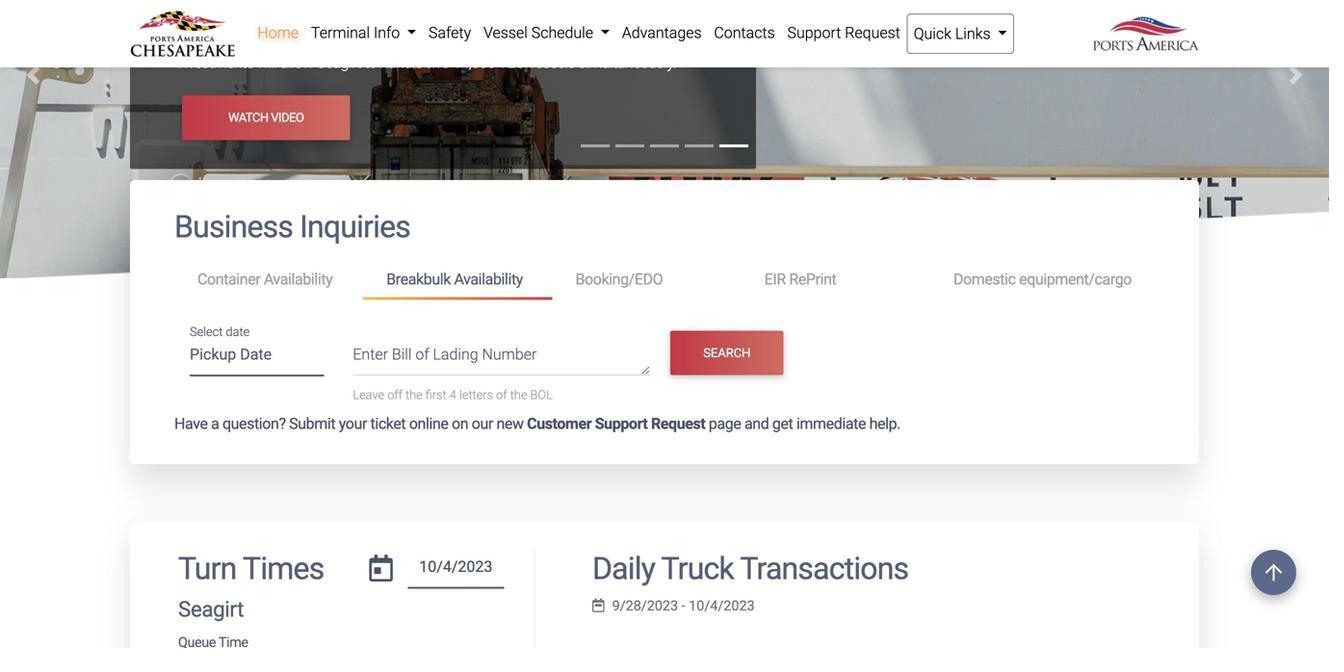 Task type: locate. For each thing, give the bounding box(es) containing it.
safety
[[429, 24, 471, 42]]

of right bill
[[416, 346, 429, 364]]

1 availability from the left
[[264, 270, 333, 289]]

breakbulk
[[387, 270, 451, 289]]

enter
[[353, 346, 388, 364]]

0 horizontal spatial availability
[[264, 270, 333, 289]]

0 vertical spatial of
[[416, 346, 429, 364]]

availability down business inquiries
[[264, 270, 333, 289]]

expansion image
[[0, 0, 1329, 378]]

support inside main content
[[595, 415, 648, 433]]

date
[[226, 325, 250, 339]]

of right the letters at the bottom of page
[[496, 388, 507, 402]]

advantages link
[[616, 13, 708, 52]]

support right contacts link
[[788, 24, 841, 42]]

go to top image
[[1251, 550, 1297, 595]]

0 horizontal spatial support
[[595, 415, 648, 433]]

first
[[426, 388, 447, 402]]

1 horizontal spatial support
[[788, 24, 841, 42]]

the
[[406, 388, 423, 402], [510, 388, 527, 402]]

container availability link
[[174, 262, 363, 297]]

leave
[[353, 388, 385, 402]]

request
[[845, 24, 901, 42], [651, 415, 705, 433]]

availability
[[264, 270, 333, 289], [454, 270, 523, 289]]

0 horizontal spatial the
[[406, 388, 423, 402]]

and
[[745, 415, 769, 433]]

1 horizontal spatial of
[[496, 388, 507, 402]]

terminal info link
[[305, 13, 423, 52]]

the right off
[[406, 388, 423, 402]]

10/4/2023
[[689, 598, 755, 614]]

seagirt
[[178, 597, 244, 622]]

new
[[497, 415, 524, 433]]

ticket
[[370, 415, 406, 433]]

the left bol
[[510, 388, 527, 402]]

None text field
[[408, 551, 504, 589]]

support right customer
[[595, 415, 648, 433]]

immediate
[[797, 415, 866, 433]]

1 horizontal spatial request
[[845, 24, 901, 42]]

video
[[271, 110, 304, 125]]

breakbulk availability
[[387, 270, 523, 289]]

terminal
[[311, 24, 370, 42]]

support inside the support request link
[[788, 24, 841, 42]]

0 vertical spatial request
[[845, 24, 901, 42]]

letters
[[459, 388, 493, 402]]

1 vertical spatial request
[[651, 415, 705, 433]]

equipment/cargo
[[1019, 270, 1132, 289]]

advantages
[[622, 24, 702, 42]]

1 vertical spatial of
[[496, 388, 507, 402]]

of
[[416, 346, 429, 364], [496, 388, 507, 402]]

container
[[197, 270, 260, 289]]

1 horizontal spatial the
[[510, 388, 527, 402]]

turn
[[178, 551, 237, 587]]

domestic equipment/cargo link
[[931, 262, 1155, 297]]

terminal info
[[311, 24, 404, 42]]

search button
[[670, 331, 784, 375]]

availability for breakbulk availability
[[454, 270, 523, 289]]

bill
[[392, 346, 412, 364]]

0 horizontal spatial of
[[416, 346, 429, 364]]

daily
[[592, 551, 655, 587]]

2 availability from the left
[[454, 270, 523, 289]]

support
[[788, 24, 841, 42], [595, 415, 648, 433]]

0 vertical spatial support
[[788, 24, 841, 42]]

availability right breakbulk
[[454, 270, 523, 289]]

our
[[472, 415, 493, 433]]

business
[[174, 209, 293, 245]]

1 horizontal spatial availability
[[454, 270, 523, 289]]

1 the from the left
[[406, 388, 423, 402]]

help.
[[870, 415, 901, 433]]

on
[[452, 415, 468, 433]]

main content
[[116, 180, 1214, 648]]

1 vertical spatial support
[[595, 415, 648, 433]]

9/28/2023 - 10/4/2023
[[612, 598, 755, 614]]

0 horizontal spatial request
[[651, 415, 705, 433]]



Task type: vqa. For each thing, say whether or not it's contained in the screenshot.
Links at the top of the page
no



Task type: describe. For each thing, give the bounding box(es) containing it.
eir
[[765, 270, 786, 289]]

support request link
[[781, 13, 907, 52]]

Enter Bill of Lading Number text field
[[353, 343, 650, 376]]

have
[[174, 415, 208, 433]]

calendar week image
[[592, 599, 605, 613]]

customer
[[527, 415, 592, 433]]

domestic equipment/cargo
[[954, 270, 1132, 289]]

page
[[709, 415, 741, 433]]

have a question? submit your ticket online on our new customer support request page and get immediate help.
[[174, 415, 901, 433]]

info
[[374, 24, 400, 42]]

home
[[258, 24, 299, 42]]

number
[[482, 346, 537, 364]]

schedule
[[531, 24, 593, 42]]

select date
[[190, 325, 250, 339]]

support request
[[788, 24, 901, 42]]

business inquiries
[[174, 209, 410, 245]]

main content containing business inquiries
[[116, 180, 1214, 648]]

turn times
[[178, 551, 324, 587]]

contacts
[[714, 24, 775, 42]]

get
[[772, 415, 793, 433]]

daily truck transactions
[[592, 551, 909, 587]]

-
[[682, 598, 686, 614]]

safety link
[[423, 13, 477, 52]]

9/28/2023
[[612, 598, 678, 614]]

a
[[211, 415, 219, 433]]

vessel schedule link
[[477, 13, 616, 52]]

Select date text field
[[190, 339, 324, 377]]

submit
[[289, 415, 335, 433]]

leave off the first 4 letters of the bol
[[353, 388, 553, 402]]

container availability
[[197, 270, 333, 289]]

booking/edo link
[[552, 262, 741, 297]]

inquiries
[[300, 209, 410, 245]]

online
[[409, 415, 448, 433]]

4
[[450, 388, 456, 402]]

availability for container availability
[[264, 270, 333, 289]]

eir reprint
[[765, 270, 837, 289]]

customer support request link
[[527, 415, 705, 433]]

times
[[243, 551, 324, 587]]

transactions
[[740, 551, 909, 587]]

your
[[339, 415, 367, 433]]

reprint
[[789, 270, 837, 289]]

eir reprint link
[[741, 262, 931, 297]]

enter bill of lading number
[[353, 346, 537, 364]]

question?
[[222, 415, 286, 433]]

lading
[[433, 346, 478, 364]]

home link
[[251, 13, 305, 52]]

watch
[[228, 110, 268, 125]]

watch video link
[[182, 96, 350, 140]]

breakbulk availability link
[[363, 262, 552, 300]]

domestic
[[954, 270, 1016, 289]]

watch video
[[228, 110, 304, 125]]

2 the from the left
[[510, 388, 527, 402]]

contacts link
[[708, 13, 781, 52]]

bol
[[530, 388, 553, 402]]

calendar day image
[[369, 555, 393, 582]]

vessel
[[484, 24, 528, 42]]

select
[[190, 325, 223, 339]]

booking/edo
[[576, 270, 663, 289]]

truck
[[661, 551, 734, 587]]

search
[[703, 346, 751, 360]]

vessel schedule
[[484, 24, 597, 42]]

off
[[387, 388, 403, 402]]



